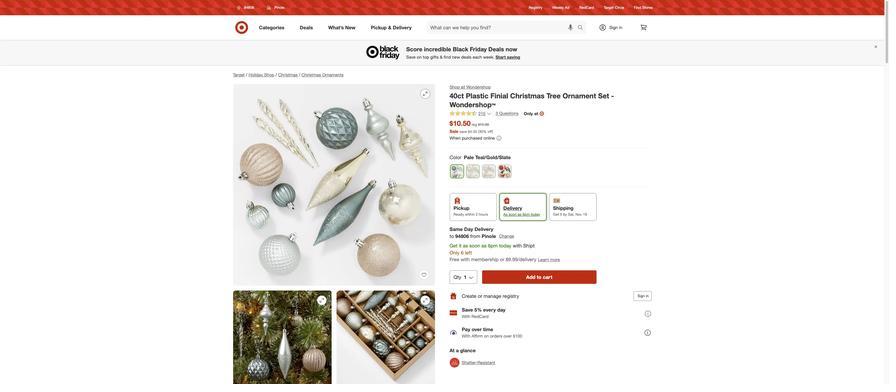 Task type: locate. For each thing, give the bounding box(es) containing it.
get it as soon as 6pm today with shipt only 6 left free with membership or $9.99/delivery learn more
[[450, 243, 560, 263]]

pinole
[[274, 5, 284, 10], [482, 233, 496, 240]]

delivery up from pinole
[[475, 226, 493, 233]]

stores
[[642, 5, 653, 10]]

soon inside get it as soon as 6pm today with shipt only 6 left free with membership or $9.99/delivery learn more
[[469, 243, 480, 249]]

1 horizontal spatial save
[[462, 307, 473, 313]]

0 horizontal spatial today
[[499, 243, 511, 249]]

categories link
[[254, 21, 292, 34]]

0 horizontal spatial it
[[459, 243, 462, 249]]

0 vertical spatial only
[[524, 111, 533, 116]]

6pm down from pinole
[[488, 243, 498, 249]]

now
[[506, 46, 517, 53]]

1 horizontal spatial &
[[440, 55, 443, 60]]

1 horizontal spatial deals
[[488, 46, 504, 53]]

over up "affirm"
[[472, 327, 482, 333]]

when
[[450, 136, 461, 141]]

with up "pay"
[[462, 314, 470, 319]]

1 horizontal spatial 6pm
[[523, 212, 530, 217]]

today down change button
[[499, 243, 511, 249]]

with inside save 5% every day with redcard
[[462, 314, 470, 319]]

1 horizontal spatial or
[[500, 257, 504, 263]]

0 vertical spatial 94806
[[244, 5, 254, 10]]

pink/champagne image
[[482, 165, 495, 178]]

5%
[[474, 307, 482, 313]]

1 vertical spatial target
[[233, 72, 245, 77]]

94806 button
[[233, 2, 261, 13]]

1 vertical spatial delivery
[[503, 205, 522, 211]]

0 vertical spatial with
[[462, 314, 470, 319]]

with left shipt on the right bottom of the page
[[513, 243, 522, 249]]

0 horizontal spatial 94806
[[244, 5, 254, 10]]

deals up the start
[[488, 46, 504, 53]]

create or manage registry
[[462, 293, 519, 299]]

0 horizontal spatial sign
[[609, 25, 618, 30]]

over
[[472, 327, 482, 333], [504, 334, 512, 339]]

or right create
[[478, 293, 482, 299]]

215 link
[[450, 110, 492, 118]]

target circle link
[[604, 5, 624, 10]]

soon up left
[[469, 243, 480, 249]]

/ right target link
[[246, 72, 247, 77]]

christmas right holiday shop link
[[278, 72, 298, 77]]

1 vertical spatial it
[[459, 243, 462, 249]]

get
[[553, 212, 559, 217], [450, 243, 458, 249]]

shop right holiday
[[264, 72, 274, 77]]

save down score
[[406, 55, 416, 60]]

/ left christmas link
[[276, 72, 277, 77]]

redcard
[[579, 5, 594, 10], [472, 314, 489, 319]]

30
[[479, 129, 483, 134]]

2 vertical spatial delivery
[[475, 226, 493, 233]]

deals left the what's
[[300, 24, 313, 30]]

as down from pinole
[[482, 243, 487, 249]]

0 vertical spatial or
[[500, 257, 504, 263]]

only up free
[[450, 250, 460, 256]]

0 horizontal spatial with
[[461, 257, 470, 263]]

40ct plastic finial christmas tree ornament set - wondershop™, 3 of 7 image
[[336, 291, 435, 385]]

1 horizontal spatial 94806
[[455, 233, 469, 240]]

only at
[[524, 111, 538, 116]]

holiday
[[249, 72, 263, 77]]

learn
[[538, 257, 549, 262]]

0 vertical spatial today
[[531, 212, 540, 217]]

1 horizontal spatial with
[[513, 243, 522, 249]]

to down same
[[450, 233, 454, 240]]

1 horizontal spatial /
[[276, 72, 277, 77]]

add to cart button
[[482, 271, 596, 284]]

1 vertical spatial pinole
[[482, 233, 496, 240]]

0 vertical spatial shop
[[264, 72, 274, 77]]

1 vertical spatial only
[[450, 250, 460, 256]]

as right "as"
[[518, 212, 522, 217]]

0 vertical spatial sign in
[[609, 25, 622, 30]]

0 vertical spatial target
[[604, 5, 614, 10]]

pickup right the new
[[371, 24, 387, 30]]

pickup for &
[[371, 24, 387, 30]]

2 horizontal spatial christmas
[[510, 91, 545, 100]]

1 horizontal spatial get
[[553, 212, 559, 217]]

as up left
[[463, 243, 468, 249]]

What can we help you find? suggestions appear below search field
[[427, 21, 579, 34]]

1 horizontal spatial in
[[646, 294, 649, 299]]

today inside 'delivery as soon as 6pm today'
[[531, 212, 540, 217]]

1 horizontal spatial pickup
[[454, 205, 469, 211]]

2 horizontal spatial as
[[518, 212, 522, 217]]

with down "pay"
[[462, 334, 470, 339]]

1 vertical spatial 94806
[[455, 233, 469, 240]]

incredible
[[424, 46, 451, 53]]

christmas
[[278, 72, 298, 77], [302, 72, 321, 77], [510, 91, 545, 100]]

same
[[450, 226, 463, 233]]

glance
[[460, 348, 476, 354]]

delivery
[[393, 24, 412, 30], [503, 205, 522, 211], [475, 226, 493, 233]]

1 vertical spatial sign in
[[638, 294, 649, 299]]

pale teal/gold/slate image
[[451, 165, 463, 178]]

0 vertical spatial pinole
[[274, 5, 284, 10]]

finial
[[490, 91, 508, 100]]

1 vertical spatial get
[[450, 243, 458, 249]]

0 vertical spatial get
[[553, 212, 559, 217]]

2 / from the left
[[276, 72, 277, 77]]

2 with from the top
[[462, 334, 470, 339]]

as inside 'delivery as soon as 6pm today'
[[518, 212, 522, 217]]

0 horizontal spatial 6pm
[[488, 243, 498, 249]]

redcard down '5%'
[[472, 314, 489, 319]]

0 vertical spatial save
[[406, 55, 416, 60]]

wondershop™
[[450, 100, 496, 109]]

0 vertical spatial deals
[[300, 24, 313, 30]]

or inside get it as soon as 6pm today with shipt only 6 left free with membership or $9.99/delivery learn more
[[500, 257, 504, 263]]

0 vertical spatial delivery
[[393, 24, 412, 30]]

0 vertical spatial soon
[[509, 212, 517, 217]]

pickup for ready
[[454, 205, 469, 211]]

at
[[450, 348, 455, 354]]

1 horizontal spatial delivery
[[475, 226, 493, 233]]

delivery for pickup & delivery
[[393, 24, 412, 30]]

shop
[[264, 72, 274, 77], [450, 84, 460, 90]]

get left 'by'
[[553, 212, 559, 217]]

shatter-resistant
[[462, 360, 495, 366]]

delivery up score
[[393, 24, 412, 30]]

0 horizontal spatial pinole
[[274, 5, 284, 10]]

with inside pay over time with affirm on orders over $100
[[462, 334, 470, 339]]

1 vertical spatial 6pm
[[488, 243, 498, 249]]

cart
[[543, 275, 552, 281]]

0 vertical spatial 6pm
[[523, 212, 530, 217]]

at a glance
[[450, 348, 476, 354]]

pinole right from
[[482, 233, 496, 240]]

shatter-
[[462, 360, 477, 366]]

find
[[444, 55, 451, 60]]

0 horizontal spatial pickup
[[371, 24, 387, 30]]

target for target / holiday shop / christmas / christmas ornaments
[[233, 72, 245, 77]]

0 horizontal spatial redcard
[[472, 314, 489, 319]]

find stores
[[634, 5, 653, 10]]

delivery up "as"
[[503, 205, 522, 211]]

resistant
[[477, 360, 495, 366]]

friday
[[470, 46, 487, 53]]

$15.00
[[478, 122, 489, 127]]

1 vertical spatial sign
[[638, 294, 645, 299]]

sign in
[[609, 25, 622, 30], [638, 294, 649, 299]]

6pm right "as"
[[523, 212, 530, 217]]

0 horizontal spatial delivery
[[393, 24, 412, 30]]

to inside button
[[537, 275, 542, 281]]

change button
[[499, 233, 514, 240]]

get down to 94806
[[450, 243, 458, 249]]

1 horizontal spatial target
[[604, 5, 614, 10]]

0 vertical spatial it
[[560, 212, 562, 217]]

christmas up only at
[[510, 91, 545, 100]]

sign in button
[[634, 292, 652, 301]]

affirm
[[472, 334, 483, 339]]

1 vertical spatial in
[[646, 294, 649, 299]]

day
[[497, 307, 506, 313]]

0 horizontal spatial on
[[417, 55, 422, 60]]

94806 left pinole dropdown button
[[244, 5, 254, 10]]

pickup & delivery
[[371, 24, 412, 30]]

over left $100
[[504, 334, 512, 339]]

it up 6 on the bottom right of page
[[459, 243, 462, 249]]

on left top
[[417, 55, 422, 60]]

0 horizontal spatial sign in
[[609, 25, 622, 30]]

0 horizontal spatial or
[[478, 293, 482, 299]]

1 horizontal spatial soon
[[509, 212, 517, 217]]

1 horizontal spatial to
[[537, 275, 542, 281]]

or right membership
[[500, 257, 504, 263]]

1 horizontal spatial as
[[482, 243, 487, 249]]

reg
[[472, 122, 477, 127]]

0 horizontal spatial over
[[472, 327, 482, 333]]

0 horizontal spatial get
[[450, 243, 458, 249]]

0 horizontal spatial /
[[246, 72, 247, 77]]

0 horizontal spatial target
[[233, 72, 245, 77]]

1 horizontal spatial over
[[504, 334, 512, 339]]

image gallery element
[[233, 84, 435, 385]]

to right the add
[[537, 275, 542, 281]]

3 questions link
[[493, 110, 519, 117]]

redcard link
[[579, 5, 594, 10]]

sign in link
[[594, 21, 632, 34]]

today left 'by'
[[531, 212, 540, 217]]

new
[[452, 55, 460, 60]]

pay over time with affirm on orders over $100
[[462, 327, 522, 339]]

score
[[406, 46, 422, 53]]

save
[[460, 129, 467, 134]]

2 horizontal spatial delivery
[[503, 205, 522, 211]]

on
[[417, 55, 422, 60], [484, 334, 489, 339]]

pay
[[462, 327, 470, 333]]

color pale teal/gold/slate
[[450, 155, 511, 161]]

1 vertical spatial on
[[484, 334, 489, 339]]

redcard right ad
[[579, 5, 594, 10]]

0 vertical spatial redcard
[[579, 5, 594, 10]]

a
[[456, 348, 459, 354]]

1 horizontal spatial sign
[[638, 294, 645, 299]]

shop inside shop all wondershop 40ct plastic finial christmas tree ornament set - wondershop™
[[450, 84, 460, 90]]

what's new link
[[323, 21, 363, 34]]

1 vertical spatial to
[[537, 275, 542, 281]]

0 vertical spatial to
[[450, 233, 454, 240]]

soon right "as"
[[509, 212, 517, 217]]

sign in inside sign in button
[[638, 294, 649, 299]]

score incredible black friday deals now save on top gifts & find new deals each week. start saving
[[406, 46, 520, 60]]

94806 inside dropdown button
[[244, 5, 254, 10]]

2 horizontal spatial /
[[299, 72, 300, 77]]

0 vertical spatial &
[[388, 24, 391, 30]]

in inside the sign in link
[[619, 25, 622, 30]]

1 vertical spatial today
[[499, 243, 511, 249]]

change
[[499, 234, 514, 239]]

when purchased online
[[450, 136, 495, 141]]

6pm
[[523, 212, 530, 217], [488, 243, 498, 249]]

deals link
[[295, 21, 321, 34]]

shop left all at the top right of the page
[[450, 84, 460, 90]]

pickup up ready
[[454, 205, 469, 211]]

with down 6 on the bottom right of page
[[461, 257, 470, 263]]

1 horizontal spatial today
[[531, 212, 540, 217]]

soon
[[509, 212, 517, 217], [469, 243, 480, 249]]

save left '5%'
[[462, 307, 473, 313]]

time
[[483, 327, 493, 333]]

target left holiday
[[233, 72, 245, 77]]

1 horizontal spatial pinole
[[482, 233, 496, 240]]

target left circle
[[604, 5, 614, 10]]

1 horizontal spatial shop
[[450, 84, 460, 90]]

0 vertical spatial on
[[417, 55, 422, 60]]

1 horizontal spatial on
[[484, 334, 489, 339]]

sign inside button
[[638, 294, 645, 299]]

-
[[611, 91, 614, 100]]

save
[[406, 55, 416, 60], [462, 307, 473, 313]]

1 vertical spatial deals
[[488, 46, 504, 53]]

only left at
[[524, 111, 533, 116]]

purchased
[[462, 136, 482, 141]]

$9.99/delivery
[[506, 257, 536, 263]]

pinole up categories link
[[274, 5, 284, 10]]

%
[[483, 129, 487, 134]]

save inside save 5% every day with redcard
[[462, 307, 473, 313]]

6
[[461, 250, 464, 256]]

get inside shipping get it by sat, nov 18
[[553, 212, 559, 217]]

/ right christmas link
[[299, 72, 300, 77]]

0 horizontal spatial deals
[[300, 24, 313, 30]]

1 vertical spatial pickup
[[454, 205, 469, 211]]

0 vertical spatial over
[[472, 327, 482, 333]]

in inside sign in button
[[646, 294, 649, 299]]

1 horizontal spatial it
[[560, 212, 562, 217]]

)
[[492, 129, 493, 134]]

it left 'by'
[[560, 212, 562, 217]]

on down time
[[484, 334, 489, 339]]

1 with from the top
[[462, 314, 470, 319]]

christmas inside shop all wondershop 40ct plastic finial christmas tree ornament set - wondershop™
[[510, 91, 545, 100]]

94806 down same
[[455, 233, 469, 240]]

0 vertical spatial pickup
[[371, 24, 387, 30]]

pickup inside the pickup ready within 2 hours
[[454, 205, 469, 211]]

christmas left ornaments
[[302, 72, 321, 77]]

1 vertical spatial save
[[462, 307, 473, 313]]

learn more button
[[538, 257, 560, 263]]

0 horizontal spatial only
[[450, 250, 460, 256]]

3 questions
[[496, 111, 519, 116]]

1 vertical spatial &
[[440, 55, 443, 60]]

it
[[560, 212, 562, 217], [459, 243, 462, 249]]

with
[[462, 314, 470, 319], [462, 334, 470, 339]]

save inside score incredible black friday deals now save on top gifts & find new deals each week. start saving
[[406, 55, 416, 60]]

today inside get it as soon as 6pm today with shipt only 6 left free with membership or $9.99/delivery learn more
[[499, 243, 511, 249]]

0 vertical spatial in
[[619, 25, 622, 30]]

or
[[500, 257, 504, 263], [478, 293, 482, 299]]

1 horizontal spatial sign in
[[638, 294, 649, 299]]



Task type: describe. For each thing, give the bounding box(es) containing it.
day
[[464, 226, 473, 233]]

0 horizontal spatial &
[[388, 24, 391, 30]]

target link
[[233, 72, 245, 77]]

1 vertical spatial over
[[504, 334, 512, 339]]

target for target circle
[[604, 5, 614, 10]]

on inside pay over time with affirm on orders over $100
[[484, 334, 489, 339]]

deals inside score incredible black friday deals now save on top gifts & find new deals each week. start saving
[[488, 46, 504, 53]]

off
[[488, 129, 492, 134]]

it inside shipping get it by sat, nov 18
[[560, 212, 562, 217]]

target / holiday shop / christmas / christmas ornaments
[[233, 72, 344, 77]]

black
[[453, 46, 468, 53]]

nov
[[576, 212, 582, 217]]

categories
[[259, 24, 284, 30]]

40ct plastic finial christmas tree ornament set - wondershop™, 2 of 7 image
[[233, 291, 332, 385]]

delivery inside 'delivery as soon as 6pm today'
[[503, 205, 522, 211]]

christmas ornaments link
[[302, 72, 344, 77]]

within
[[465, 212, 475, 217]]

pinole inside dropdown button
[[274, 5, 284, 10]]

weekly ad link
[[552, 5, 570, 10]]

3 / from the left
[[299, 72, 300, 77]]

$10.50
[[450, 119, 471, 128]]

(
[[478, 129, 479, 134]]

1 horizontal spatial redcard
[[579, 5, 594, 10]]

at
[[534, 111, 538, 116]]

more
[[550, 257, 560, 262]]

create
[[462, 293, 477, 299]]

get inside get it as soon as 6pm today with shipt only 6 left free with membership or $9.99/delivery learn more
[[450, 243, 458, 249]]

4.50
[[470, 129, 477, 134]]

delivery for same day delivery
[[475, 226, 493, 233]]

christmas link
[[278, 72, 298, 77]]

pinole button
[[263, 2, 288, 13]]

registry link
[[529, 5, 542, 10]]

shatter-resistant button
[[450, 357, 495, 370]]

40ct
[[450, 91, 464, 100]]

to 94806
[[450, 233, 469, 240]]

redcard inside save 5% every day with redcard
[[472, 314, 489, 319]]

set
[[598, 91, 609, 100]]

orders
[[490, 334, 502, 339]]

candy champagne image
[[466, 165, 479, 178]]

0 horizontal spatial to
[[450, 233, 454, 240]]

3
[[496, 111, 498, 116]]

search button
[[575, 21, 589, 35]]

it inside get it as soon as 6pm today with shipt only 6 left free with membership or $9.99/delivery learn more
[[459, 243, 462, 249]]

pickup ready within 2 hours
[[454, 205, 488, 217]]

questions
[[499, 111, 519, 116]]

free
[[450, 257, 459, 263]]

registry
[[503, 293, 519, 299]]

find stores link
[[634, 5, 653, 10]]

color
[[450, 155, 461, 161]]

hours
[[479, 212, 488, 217]]

weekly
[[552, 5, 564, 10]]

0 horizontal spatial christmas
[[278, 72, 298, 77]]

40ct plastic finial christmas tree ornament set - wondershop™, 1 of 7 image
[[233, 84, 435, 286]]

1 vertical spatial with
[[461, 257, 470, 263]]

1
[[464, 275, 467, 281]]

by
[[563, 212, 567, 217]]

delivery as soon as 6pm today
[[503, 205, 540, 217]]

sale
[[450, 129, 458, 134]]

$
[[468, 129, 470, 134]]

saving
[[507, 55, 520, 60]]

from
[[470, 233, 480, 240]]

every
[[483, 307, 496, 313]]

soon inside 'delivery as soon as 6pm today'
[[509, 212, 517, 217]]

target circle
[[604, 5, 624, 10]]

weekly ad
[[552, 5, 570, 10]]

online
[[483, 136, 495, 141]]

deals
[[461, 55, 472, 60]]

add to cart
[[526, 275, 552, 281]]

red/green/gold image
[[498, 165, 511, 178]]

6pm inside get it as soon as 6pm today with shipt only 6 left free with membership or $9.99/delivery learn more
[[488, 243, 498, 249]]

$100
[[513, 334, 522, 339]]

1 horizontal spatial christmas
[[302, 72, 321, 77]]

1 horizontal spatial only
[[524, 111, 533, 116]]

pale
[[464, 155, 474, 161]]

6pm inside 'delivery as soon as 6pm today'
[[523, 212, 530, 217]]

$10.50 reg $15.00 sale save $ 4.50 ( 30 % off )
[[450, 119, 493, 134]]

1 / from the left
[[246, 72, 247, 77]]

same day delivery
[[450, 226, 493, 233]]

top
[[423, 55, 429, 60]]

tree
[[547, 91, 561, 100]]

sat,
[[568, 212, 574, 217]]

ornament
[[563, 91, 596, 100]]

0 vertical spatial sign
[[609, 25, 618, 30]]

qty
[[454, 275, 461, 281]]

find
[[634, 5, 641, 10]]

only inside get it as soon as 6pm today with shipt only 6 left free with membership or $9.99/delivery learn more
[[450, 250, 460, 256]]

ornaments
[[322, 72, 344, 77]]

add
[[526, 275, 535, 281]]

week.
[[483, 55, 494, 60]]

all
[[461, 84, 465, 90]]

on inside score incredible black friday deals now save on top gifts & find new deals each week. start saving
[[417, 55, 422, 60]]

teal/gold/slate
[[475, 155, 511, 161]]

1 vertical spatial or
[[478, 293, 482, 299]]

18
[[583, 212, 587, 217]]

manage
[[484, 293, 501, 299]]

& inside score incredible black friday deals now save on top gifts & find new deals each week. start saving
[[440, 55, 443, 60]]

ready
[[454, 212, 464, 217]]

new
[[345, 24, 356, 30]]

0 horizontal spatial as
[[463, 243, 468, 249]]

2
[[476, 212, 478, 217]]

as
[[503, 212, 508, 217]]

shipt
[[523, 243, 535, 249]]

circle
[[615, 5, 624, 10]]

pickup & delivery link
[[366, 21, 419, 34]]

each
[[473, 55, 482, 60]]

shop all wondershop 40ct plastic finial christmas tree ornament set - wondershop™
[[450, 84, 614, 109]]

membership
[[471, 257, 499, 263]]

gifts
[[430, 55, 439, 60]]



Task type: vqa. For each thing, say whether or not it's contained in the screenshot.
Assorted Cheese Tray - 16oz - Good & Gather™'s 'Shipt'
no



